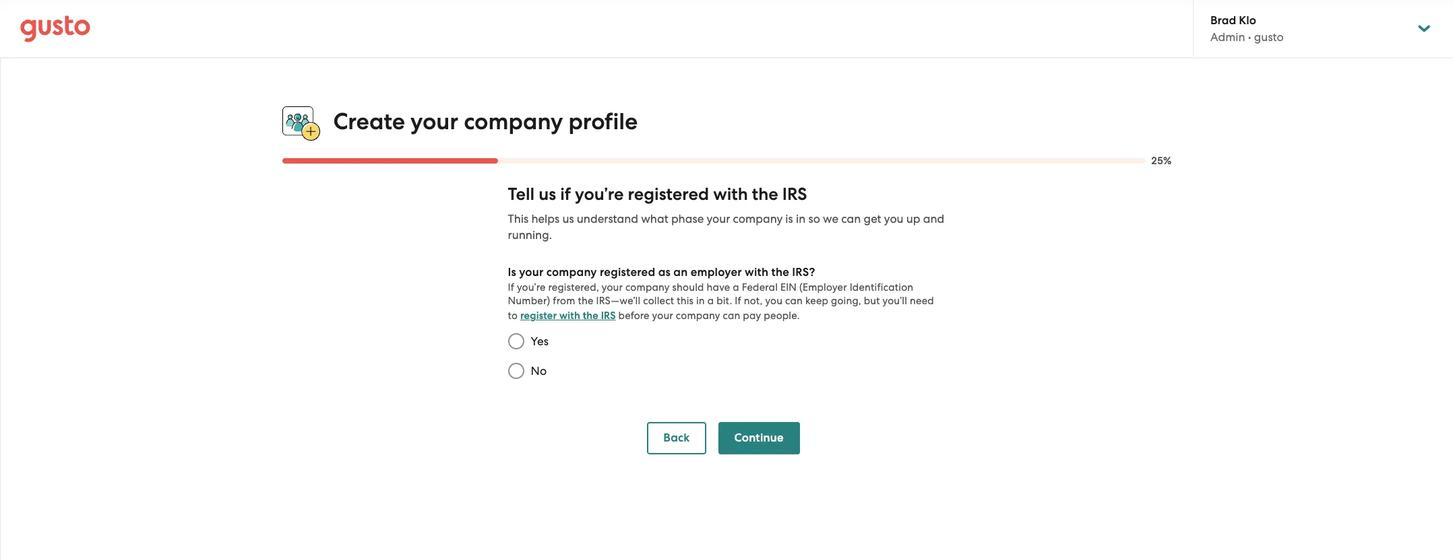 Task type: locate. For each thing, give the bounding box(es) containing it.
1 vertical spatial can
[[785, 295, 803, 308]]

brad
[[1211, 13, 1236, 28]]

if
[[560, 184, 571, 205]]

2 vertical spatial with
[[560, 310, 580, 322]]

employer
[[691, 266, 742, 280]]

1 horizontal spatial if
[[735, 295, 741, 308]]

us left if
[[539, 184, 556, 205]]

1 horizontal spatial us
[[562, 212, 574, 226]]

continue button
[[718, 423, 800, 455]]

if right bit.
[[735, 295, 741, 308]]

the up ein
[[772, 266, 789, 280]]

irs
[[783, 184, 807, 205], [601, 310, 616, 322]]

federal
[[742, 282, 778, 294]]

0 horizontal spatial can
[[723, 310, 741, 322]]

you're inside if you're registered, your company should have a federal ein (employer identification number) from the irs—we'll collect this in a bit. if not, you can keep going, but you'll need to
[[517, 282, 546, 294]]

going,
[[831, 295, 861, 308]]

1 vertical spatial a
[[708, 295, 714, 308]]

we
[[823, 212, 839, 226]]

0 vertical spatial you're
[[575, 184, 624, 205]]

your right create
[[411, 108, 458, 135]]

0 vertical spatial with
[[713, 184, 748, 205]]

profile
[[569, 108, 638, 135]]

0 horizontal spatial irs
[[601, 310, 616, 322]]

1 vertical spatial if
[[735, 295, 741, 308]]

with down from
[[560, 310, 580, 322]]

your right phase
[[707, 212, 730, 226]]

registered up 'irs—we'll'
[[600, 266, 656, 280]]

the up 'this helps us understand what phase your company is in so we can get you up and running.'
[[752, 184, 778, 205]]

the down 'registered,'
[[578, 295, 594, 308]]

with
[[713, 184, 748, 205], [745, 266, 769, 280], [560, 310, 580, 322]]

0 horizontal spatial you're
[[517, 282, 546, 294]]

us
[[539, 184, 556, 205], [562, 212, 574, 226]]

have
[[707, 282, 730, 294]]

yes
[[531, 335, 549, 349]]

from
[[553, 295, 575, 308]]

collect
[[643, 295, 674, 308]]

registered
[[628, 184, 709, 205], [600, 266, 656, 280]]

in right is at the top right
[[796, 212, 806, 226]]

0 vertical spatial you
[[884, 212, 904, 226]]

you're
[[575, 184, 624, 205], [517, 282, 546, 294]]

what
[[641, 212, 669, 226]]

1 vertical spatial us
[[562, 212, 574, 226]]

your down the 'collect'
[[652, 310, 673, 322]]

can down bit.
[[723, 310, 741, 322]]

0 horizontal spatial in
[[696, 295, 705, 308]]

home image
[[20, 15, 90, 42]]

irs down 'irs—we'll'
[[601, 310, 616, 322]]

can down ein
[[785, 295, 803, 308]]

0 vertical spatial can
[[842, 212, 861, 226]]

and
[[923, 212, 945, 226]]

2 horizontal spatial can
[[842, 212, 861, 226]]

bit.
[[717, 295, 732, 308]]

if
[[508, 282, 514, 294], [735, 295, 741, 308]]

0 vertical spatial us
[[539, 184, 556, 205]]

this
[[677, 295, 694, 308]]

1 horizontal spatial in
[[796, 212, 806, 226]]

1 vertical spatial in
[[696, 295, 705, 308]]

0 horizontal spatial if
[[508, 282, 514, 294]]

as
[[658, 266, 671, 280]]

but
[[864, 295, 880, 308]]

in inside 'this helps us understand what phase your company is in so we can get you up and running.'
[[796, 212, 806, 226]]

you inside if you're registered, your company should have a federal ein (employer identification number) from the irs—we'll collect this in a bit. if not, you can keep going, but you'll need to
[[765, 295, 783, 308]]

company inside 'this helps us understand what phase your company is in so we can get you up and running.'
[[733, 212, 783, 226]]

phase
[[671, 212, 704, 226]]

is
[[508, 266, 516, 280]]

create
[[333, 108, 405, 135]]

1 horizontal spatial you
[[884, 212, 904, 226]]

continue
[[735, 432, 784, 446]]

0 vertical spatial irs
[[783, 184, 807, 205]]

to
[[508, 310, 518, 322]]

a left bit.
[[708, 295, 714, 308]]

can right we
[[842, 212, 861, 226]]

can inside 'this helps us understand what phase your company is in so we can get you up and running.'
[[842, 212, 861, 226]]

register with the irs link
[[520, 310, 616, 322]]

you inside 'this helps us understand what phase your company is in so we can get you up and running.'
[[884, 212, 904, 226]]

the inside if you're registered, your company should have a federal ein (employer identification number) from the irs—we'll collect this in a bit. if not, you can keep going, but you'll need to
[[578, 295, 594, 308]]

1 vertical spatial you're
[[517, 282, 546, 294]]

with up 'this helps us understand what phase your company is in so we can get you up and running.'
[[713, 184, 748, 205]]

0 horizontal spatial us
[[539, 184, 556, 205]]

in right this
[[696, 295, 705, 308]]

0 horizontal spatial a
[[708, 295, 714, 308]]

0 horizontal spatial you
[[765, 295, 783, 308]]

you up people.
[[765, 295, 783, 308]]

can
[[842, 212, 861, 226], [785, 295, 803, 308], [723, 310, 741, 322]]

understand
[[577, 212, 638, 226]]

you're up understand at the top left
[[575, 184, 624, 205]]

a
[[733, 282, 739, 294], [708, 295, 714, 308]]

2 vertical spatial can
[[723, 310, 741, 322]]

25%
[[1151, 155, 1172, 167]]

1 vertical spatial you
[[765, 295, 783, 308]]

is
[[786, 212, 793, 226]]

irs up is at the top right
[[783, 184, 807, 205]]

1 horizontal spatial a
[[733, 282, 739, 294]]

0 vertical spatial in
[[796, 212, 806, 226]]

your inside 'this helps us understand what phase your company is in so we can get you up and running.'
[[707, 212, 730, 226]]

registered up what
[[628, 184, 709, 205]]

you're up number)
[[517, 282, 546, 294]]

you
[[884, 212, 904, 226], [765, 295, 783, 308]]

need
[[910, 295, 934, 308]]

company inside if you're registered, your company should have a federal ein (employer identification number) from the irs—we'll collect this in a bit. if not, you can keep going, but you'll need to
[[626, 282, 670, 294]]

No radio
[[501, 357, 531, 386]]

pay
[[743, 310, 761, 322]]

1 vertical spatial irs
[[601, 310, 616, 322]]

gusto
[[1254, 30, 1284, 44]]

with up federal
[[745, 266, 769, 280]]

the
[[752, 184, 778, 205], [772, 266, 789, 280], [578, 295, 594, 308], [583, 310, 599, 322]]

company
[[464, 108, 563, 135], [733, 212, 783, 226], [547, 266, 597, 280], [626, 282, 670, 294], [676, 310, 720, 322]]

a right the have
[[733, 282, 739, 294]]

back link
[[647, 423, 706, 455]]

your up 'irs—we'll'
[[602, 282, 623, 294]]

tell us if you're registered with the irs
[[508, 184, 807, 205]]

people.
[[764, 310, 800, 322]]

in
[[796, 212, 806, 226], [696, 295, 705, 308]]

back
[[664, 432, 690, 446]]

you left up
[[884, 212, 904, 226]]

Yes radio
[[501, 327, 531, 357]]

not,
[[744, 295, 763, 308]]

your
[[411, 108, 458, 135], [707, 212, 730, 226], [519, 266, 544, 280], [602, 282, 623, 294], [652, 310, 673, 322]]

1 horizontal spatial can
[[785, 295, 803, 308]]

if down is
[[508, 282, 514, 294]]

us right helps
[[562, 212, 574, 226]]



Task type: describe. For each thing, give the bounding box(es) containing it.
number)
[[508, 295, 550, 308]]

irs—we'll
[[596, 295, 641, 308]]

you'll
[[883, 295, 907, 308]]

in inside if you're registered, your company should have a federal ein (employer identification number) from the irs—we'll collect this in a bit. if not, you can keep going, but you'll need to
[[696, 295, 705, 308]]

up
[[907, 212, 921, 226]]

the down 'irs—we'll'
[[583, 310, 599, 322]]

should
[[673, 282, 704, 294]]

klo
[[1239, 13, 1256, 28]]

create your company profile
[[333, 108, 638, 135]]

is your company registered as an employer with the irs?
[[508, 266, 815, 280]]

ein
[[781, 282, 797, 294]]

an
[[674, 266, 688, 280]]

your right is
[[519, 266, 544, 280]]

irs?
[[792, 266, 815, 280]]

so
[[809, 212, 820, 226]]

admin
[[1211, 30, 1245, 44]]

your inside if you're registered, your company should have a federal ein (employer identification number) from the irs—we'll collect this in a bit. if not, you can keep going, but you'll need to
[[602, 282, 623, 294]]

this
[[508, 212, 529, 226]]

identification
[[850, 282, 914, 294]]

helps
[[531, 212, 560, 226]]

registered,
[[548, 282, 599, 294]]

•
[[1248, 30, 1252, 44]]

no
[[531, 365, 547, 378]]

(employer
[[800, 282, 847, 294]]

0 vertical spatial registered
[[628, 184, 709, 205]]

0 vertical spatial a
[[733, 282, 739, 294]]

brad klo admin • gusto
[[1211, 13, 1284, 44]]

us inside 'this helps us understand what phase your company is in so we can get you up and running.'
[[562, 212, 574, 226]]

if you're registered, your company should have a federal ein (employer identification number) from the irs—we'll collect this in a bit. if not, you can keep going, but you'll need to
[[508, 282, 934, 322]]

register with the irs before your company can pay people.
[[520, 310, 800, 322]]

1 horizontal spatial you're
[[575, 184, 624, 205]]

0 vertical spatial if
[[508, 282, 514, 294]]

1 vertical spatial with
[[745, 266, 769, 280]]

running.
[[508, 229, 552, 242]]

1 vertical spatial registered
[[600, 266, 656, 280]]

before
[[619, 310, 650, 322]]

register
[[520, 310, 557, 322]]

tell
[[508, 184, 535, 205]]

keep
[[806, 295, 829, 308]]

this helps us understand what phase your company is in so we can get you up and running.
[[508, 212, 945, 242]]

1 horizontal spatial irs
[[783, 184, 807, 205]]

get
[[864, 212, 882, 226]]

can inside if you're registered, your company should have a federal ein (employer identification number) from the irs—we'll collect this in a bit. if not, you can keep going, but you'll need to
[[785, 295, 803, 308]]



Task type: vqa. For each thing, say whether or not it's contained in the screenshot.
your within IF YOU'RE REGISTERED, YOUR COMPANY SHOULD HAVE A FEDERAL EIN (EMPLOYER IDENTIFICATION NUMBER) FROM THE IRS—WE'LL COLLECT THIS IN A BIT. IF NOT, YOU CAN KEEP GOING, BUT YOU'LL NEED TO
yes



